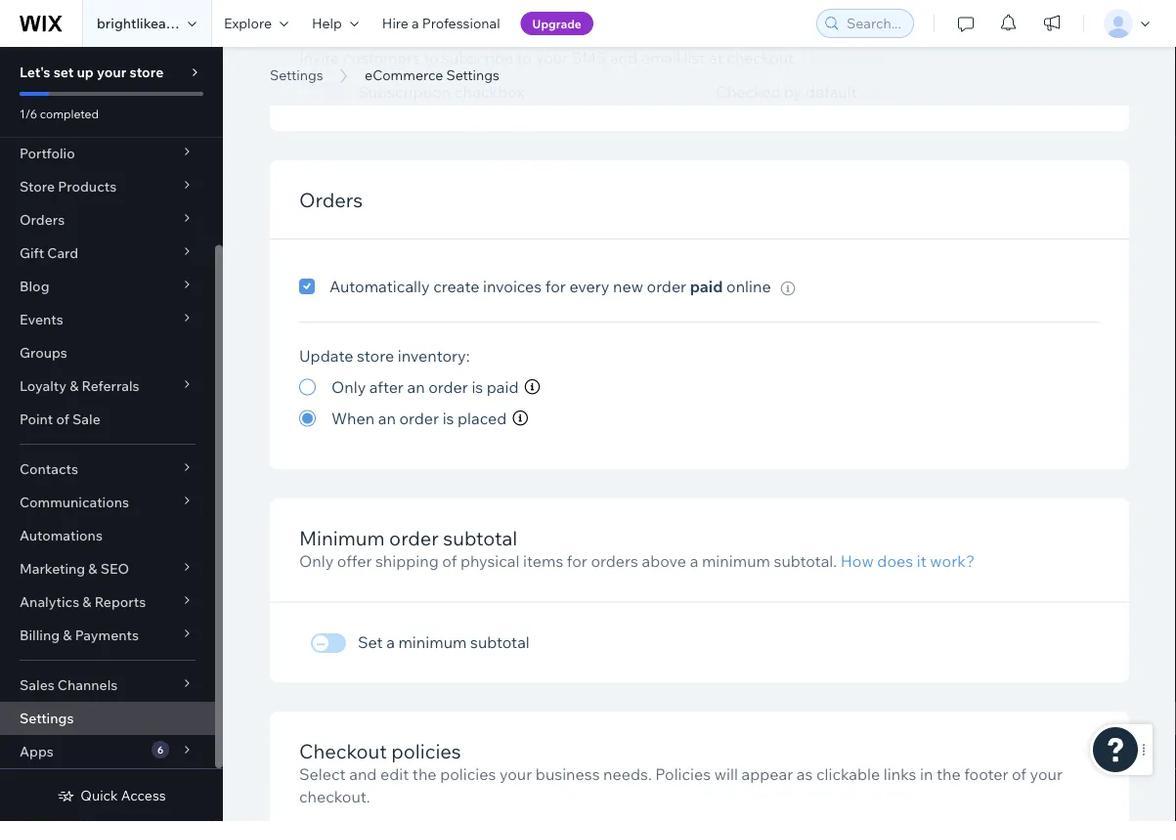 Task type: locate. For each thing, give the bounding box(es) containing it.
referrals
[[82, 377, 139, 395]]

your left business
[[500, 765, 532, 784]]

info tooltip image for when an order is placed
[[513, 411, 528, 426]]

how does it work? link
[[841, 552, 975, 571]]

and inside checkout policies select and edit the policies your business needs. policies will appear as clickable links in the footer of your checkout.
[[349, 765, 377, 784]]

0 vertical spatial info tooltip image
[[525, 379, 540, 395]]

after
[[369, 377, 404, 397]]

marketing & seo button
[[0, 552, 215, 586]]

subscription
[[358, 81, 451, 101]]

for left every
[[545, 277, 566, 296]]

0 horizontal spatial a
[[386, 633, 395, 652]]

inventory:
[[398, 346, 470, 366]]

1 vertical spatial of
[[442, 552, 457, 571]]

0 vertical spatial only
[[331, 377, 366, 397]]

0 horizontal spatial and
[[349, 765, 377, 784]]

items
[[523, 552, 563, 571]]

sales
[[20, 677, 54, 694]]

0 vertical spatial is
[[472, 377, 483, 397]]

checkout. up checked
[[727, 47, 798, 67]]

1 vertical spatial and
[[349, 765, 377, 784]]

is up placed
[[472, 377, 483, 397]]

0 horizontal spatial checkout.
[[299, 787, 370, 806]]

minimum
[[702, 552, 770, 571], [398, 633, 467, 652]]

of left sale
[[56, 411, 69, 428]]

2 horizontal spatial of
[[1012, 765, 1027, 784]]

0 vertical spatial info tooltip image
[[867, 84, 882, 99]]

analytics
[[20, 593, 79, 611]]

settings link down help
[[260, 66, 333, 85]]

events
[[20, 311, 63, 328]]

order down only after an order is paid
[[399, 409, 439, 428]]

policies right the edit
[[440, 765, 496, 784]]

1 horizontal spatial a
[[412, 15, 419, 32]]

the right in at the bottom right
[[937, 765, 961, 784]]

card
[[47, 244, 78, 262]]

and
[[610, 47, 638, 67], [349, 765, 377, 784]]

& for marketing
[[88, 560, 97, 577]]

store down brightlikeadiamond
[[129, 64, 164, 81]]

above
[[642, 552, 686, 571]]

seo
[[100, 560, 129, 577]]

order up shipping
[[389, 526, 439, 550]]

1 vertical spatial an
[[378, 409, 396, 428]]

an
[[407, 377, 425, 397], [378, 409, 396, 428]]

and right sms
[[610, 47, 638, 67]]

0 horizontal spatial orders
[[20, 211, 65, 228]]

0 horizontal spatial the
[[412, 765, 437, 784]]

0 horizontal spatial for
[[545, 277, 566, 296]]

1 horizontal spatial store
[[357, 346, 394, 366]]

automations link
[[0, 519, 215, 552]]

analytics & reports
[[20, 593, 146, 611]]

1 vertical spatial settings link
[[0, 702, 215, 735]]

1 vertical spatial info tooltip image
[[513, 411, 528, 426]]

1 horizontal spatial is
[[472, 377, 483, 397]]

paid left online
[[690, 277, 723, 296]]

is left placed
[[443, 409, 454, 428]]

policies up the edit
[[391, 739, 461, 763]]

as
[[797, 765, 813, 784]]

0 vertical spatial of
[[56, 411, 69, 428]]

list
[[684, 47, 705, 67]]

point
[[20, 411, 53, 428]]

invite
[[299, 47, 340, 67]]

0 horizontal spatial to
[[424, 47, 439, 67]]

footer
[[964, 765, 1008, 784]]

0 vertical spatial a
[[412, 15, 419, 32]]

of
[[56, 411, 69, 428], [442, 552, 457, 571], [1012, 765, 1027, 784]]

1 horizontal spatial an
[[407, 377, 425, 397]]

1 vertical spatial store
[[357, 346, 394, 366]]

a right "hire"
[[412, 15, 419, 32]]

portfolio button
[[0, 137, 215, 170]]

info tooltip image
[[525, 379, 540, 395], [513, 411, 528, 426]]

settings link
[[260, 66, 333, 85], [0, 702, 215, 735]]

subtotal.
[[774, 552, 837, 571]]

communications
[[20, 494, 129, 511]]

when
[[331, 409, 375, 428]]

0 horizontal spatial settings link
[[0, 702, 215, 735]]

0 vertical spatial minimum
[[702, 552, 770, 571]]

0 horizontal spatial of
[[56, 411, 69, 428]]

checked by default
[[716, 81, 857, 101]]

1 vertical spatial for
[[567, 552, 587, 571]]

is
[[472, 377, 483, 397], [443, 409, 454, 428]]

info tooltip image
[[867, 84, 882, 99], [781, 281, 795, 296]]

an down after
[[378, 409, 396, 428]]

subtotal down physical at bottom left
[[470, 633, 530, 652]]

& right billing
[[63, 627, 72, 644]]

2 the from the left
[[937, 765, 961, 784]]

1 horizontal spatial minimum
[[702, 552, 770, 571]]

a inside minimum order subtotal only offer shipping of physical items for orders above a minimum subtotal. how does it work?
[[690, 552, 698, 571]]

to down hire a professional link
[[424, 47, 439, 67]]

customers
[[343, 47, 420, 67]]

store products button
[[0, 170, 215, 203]]

for inside minimum order subtotal only offer shipping of physical items for orders above a minimum subtotal. how does it work?
[[567, 552, 587, 571]]

hire a professional
[[382, 15, 500, 32]]

1 horizontal spatial info tooltip image
[[867, 84, 882, 99]]

billing & payments
[[20, 627, 139, 644]]

checkout. down the select
[[299, 787, 370, 806]]

events button
[[0, 303, 215, 336]]

only up when
[[331, 377, 366, 397]]

for
[[545, 277, 566, 296], [567, 552, 587, 571]]

1 horizontal spatial checkout.
[[727, 47, 798, 67]]

ecommerce settings
[[270, 42, 624, 87], [365, 66, 500, 84]]

portfolio
[[20, 145, 75, 162]]

1 vertical spatial only
[[299, 552, 334, 571]]

of inside checkout policies select and edit the policies your business needs. policies will appear as clickable links in the footer of your checkout.
[[1012, 765, 1027, 784]]

1 horizontal spatial to
[[517, 47, 532, 67]]

&
[[70, 377, 79, 395], [88, 560, 97, 577], [82, 593, 91, 611], [63, 627, 72, 644]]

paid up placed
[[487, 377, 519, 397]]

1 vertical spatial a
[[690, 552, 698, 571]]

2 to from the left
[[517, 47, 532, 67]]

reports
[[95, 593, 146, 611]]

does
[[877, 552, 913, 571]]

edit
[[380, 765, 409, 784]]

let's
[[20, 64, 50, 81]]

point of sale link
[[0, 403, 215, 436]]

1 horizontal spatial and
[[610, 47, 638, 67]]

the
[[412, 765, 437, 784], [937, 765, 961, 784]]

settings link down channels
[[0, 702, 215, 735]]

0 vertical spatial checkout.
[[727, 47, 798, 67]]

let's set up your store
[[20, 64, 164, 81]]

1 vertical spatial minimum
[[398, 633, 467, 652]]

store up after
[[357, 346, 394, 366]]

a
[[412, 15, 419, 32], [690, 552, 698, 571], [386, 633, 395, 652]]

0 vertical spatial paid
[[690, 277, 723, 296]]

order right new on the top of page
[[647, 277, 687, 296]]

help button
[[300, 0, 370, 47]]

1 horizontal spatial for
[[567, 552, 587, 571]]

subtotal
[[443, 526, 517, 550], [470, 633, 530, 652]]

a right above
[[690, 552, 698, 571]]

an right after
[[407, 377, 425, 397]]

your right up
[[97, 64, 126, 81]]

settings down 'professional'
[[446, 66, 500, 84]]

learn more link
[[801, 47, 884, 67]]

products
[[58, 178, 117, 195]]

& for loyalty
[[70, 377, 79, 395]]

settings down sales
[[20, 710, 74, 727]]

1 vertical spatial is
[[443, 409, 454, 428]]

2 vertical spatial of
[[1012, 765, 1027, 784]]

only down minimum at the left bottom of the page
[[299, 552, 334, 571]]

& inside 'dropdown button'
[[70, 377, 79, 395]]

subtotal inside minimum order subtotal only offer shipping of physical items for orders above a minimum subtotal. how does it work?
[[443, 526, 517, 550]]

info tooltip image right online
[[781, 281, 795, 296]]

automatically
[[329, 277, 430, 296]]

& left reports
[[82, 593, 91, 611]]

minimum
[[299, 526, 385, 550]]

orders button
[[0, 203, 215, 237]]

0 horizontal spatial minimum
[[398, 633, 467, 652]]

to right subscribe
[[517, 47, 532, 67]]

0 horizontal spatial info tooltip image
[[781, 281, 795, 296]]

only inside minimum order subtotal only offer shipping of physical items for orders above a minimum subtotal. how does it work?
[[299, 552, 334, 571]]

1 vertical spatial info tooltip image
[[781, 281, 795, 296]]

minimum left subtotal. at bottom right
[[702, 552, 770, 571]]

point of sale
[[20, 411, 101, 428]]

subtotal up physical at bottom left
[[443, 526, 517, 550]]

0 vertical spatial store
[[129, 64, 164, 81]]

2 vertical spatial a
[[386, 633, 395, 652]]

1 vertical spatial paid
[[487, 377, 519, 397]]

info tooltip image down more
[[867, 84, 882, 99]]

policies
[[391, 739, 461, 763], [440, 765, 496, 784]]

0 vertical spatial settings link
[[260, 66, 333, 85]]

gift card
[[20, 244, 78, 262]]

1 horizontal spatial of
[[442, 552, 457, 571]]

1 vertical spatial policies
[[440, 765, 496, 784]]

1/6
[[20, 106, 37, 121]]

& right loyalty
[[70, 377, 79, 395]]

of right footer
[[1012, 765, 1027, 784]]

brightlikeadiamond
[[97, 15, 223, 32]]

0 vertical spatial for
[[545, 277, 566, 296]]

1 vertical spatial checkout.
[[299, 787, 370, 806]]

0 vertical spatial subtotal
[[443, 526, 517, 550]]

of inside sidebar element
[[56, 411, 69, 428]]

business
[[536, 765, 600, 784]]

checkout
[[299, 739, 387, 763]]

and down checkout
[[349, 765, 377, 784]]

1 horizontal spatial the
[[937, 765, 961, 784]]

minimum right set
[[398, 633, 467, 652]]

& left 'seo'
[[88, 560, 97, 577]]

0 horizontal spatial store
[[129, 64, 164, 81]]

update
[[299, 346, 353, 366]]

of left physical at bottom left
[[442, 552, 457, 571]]

2 horizontal spatial a
[[690, 552, 698, 571]]

the right the edit
[[412, 765, 437, 784]]

for right the items
[[567, 552, 587, 571]]

a right set
[[386, 633, 395, 652]]

order down inventory:
[[428, 377, 468, 397]]



Task type: vqa. For each thing, say whether or not it's contained in the screenshot.
right paid
yes



Task type: describe. For each thing, give the bounding box(es) containing it.
new
[[613, 277, 643, 296]]

0 vertical spatial and
[[610, 47, 638, 67]]

invite customers to subscribe to your sms and email list at checkout. learn more
[[299, 47, 884, 67]]

0 horizontal spatial is
[[443, 409, 454, 428]]

policies
[[655, 765, 711, 784]]

at
[[709, 47, 723, 67]]

1/6 completed
[[20, 106, 99, 121]]

will
[[714, 765, 738, 784]]

& for analytics
[[82, 593, 91, 611]]

gift
[[20, 244, 44, 262]]

info tooltip image for only after an order is paid
[[525, 379, 540, 395]]

quick access
[[81, 787, 166, 804]]

groups
[[20, 344, 67, 361]]

1 to from the left
[[424, 47, 439, 67]]

settings down upgrade button
[[481, 42, 624, 87]]

1 vertical spatial subtotal
[[470, 633, 530, 652]]

more
[[846, 47, 884, 67]]

hire a professional link
[[370, 0, 512, 47]]

your inside sidebar element
[[97, 64, 126, 81]]

completed
[[40, 106, 99, 121]]

placed
[[458, 409, 507, 428]]

checkbox
[[454, 81, 524, 101]]

automatically create invoices for every new order paid online
[[329, 277, 771, 296]]

quick
[[81, 787, 118, 804]]

every
[[569, 277, 610, 296]]

sales channels button
[[0, 669, 215, 702]]

checkout policies select and edit the policies your business needs. policies will appear as clickable links in the footer of your checkout.
[[299, 739, 1063, 806]]

blog button
[[0, 270, 215, 303]]

minimum inside minimum order subtotal only offer shipping of physical items for orders above a minimum subtotal. how does it work?
[[702, 552, 770, 571]]

professional
[[422, 15, 500, 32]]

your down upgrade
[[536, 47, 568, 67]]

1 horizontal spatial orders
[[299, 187, 363, 212]]

gift card button
[[0, 237, 215, 270]]

1 the from the left
[[412, 765, 437, 784]]

communications button
[[0, 486, 215, 519]]

payments
[[75, 627, 139, 644]]

a for hire a professional
[[412, 15, 419, 32]]

up
[[77, 64, 94, 81]]

store inside sidebar element
[[129, 64, 164, 81]]

help
[[312, 15, 342, 32]]

marketing & seo
[[20, 560, 129, 577]]

links
[[884, 765, 916, 784]]

a for set a minimum subtotal
[[386, 633, 395, 652]]

0 vertical spatial policies
[[391, 739, 461, 763]]

sidebar element
[[0, 21, 223, 822]]

billing
[[20, 627, 60, 644]]

automations
[[20, 527, 103, 544]]

contacts button
[[0, 453, 215, 486]]

work?
[[930, 552, 975, 571]]

& for billing
[[63, 627, 72, 644]]

sms
[[572, 47, 607, 67]]

loyalty
[[20, 377, 66, 395]]

explore
[[224, 15, 272, 32]]

1 horizontal spatial paid
[[690, 277, 723, 296]]

0 horizontal spatial an
[[378, 409, 396, 428]]

update store inventory:
[[299, 346, 470, 366]]

order inside minimum order subtotal only offer shipping of physical items for orders above a minimum subtotal. how does it work?
[[389, 526, 439, 550]]

settings down help
[[270, 66, 323, 84]]

1 horizontal spatial settings link
[[260, 66, 333, 85]]

access
[[121, 787, 166, 804]]

analytics & reports button
[[0, 586, 215, 619]]

how
[[841, 552, 874, 571]]

checkout. inside checkout policies select and edit the policies your business needs. policies will appear as clickable links in the footer of your checkout.
[[299, 787, 370, 806]]

only after an order is paid
[[331, 377, 519, 397]]

of inside minimum order subtotal only offer shipping of physical items for orders above a minimum subtotal. how does it work?
[[442, 552, 457, 571]]

upgrade button
[[521, 12, 593, 35]]

channels
[[58, 677, 118, 694]]

orders inside dropdown button
[[20, 211, 65, 228]]

subscribe
[[442, 47, 514, 67]]

clickable
[[816, 765, 880, 784]]

offer
[[337, 552, 372, 571]]

apps
[[20, 743, 54, 760]]

default
[[806, 81, 857, 101]]

ecommerce settings down hire a professional link
[[365, 66, 500, 84]]

orders
[[591, 552, 638, 571]]

6
[[157, 744, 163, 756]]

billing & payments button
[[0, 619, 215, 652]]

contacts
[[20, 461, 78, 478]]

Search... field
[[841, 10, 907, 37]]

settings inside sidebar element
[[20, 710, 74, 727]]

store products
[[20, 178, 117, 195]]

email
[[641, 47, 680, 67]]

online
[[726, 277, 771, 296]]

marketing
[[20, 560, 85, 577]]

shipping
[[375, 552, 439, 571]]

checked
[[716, 81, 781, 101]]

by
[[784, 81, 802, 101]]

invoices
[[483, 277, 542, 296]]

your right footer
[[1030, 765, 1063, 784]]

store
[[20, 178, 55, 195]]

in
[[920, 765, 933, 784]]

needs.
[[603, 765, 652, 784]]

blog
[[20, 278, 49, 295]]

create
[[433, 277, 479, 296]]

learn
[[801, 47, 843, 67]]

upgrade
[[532, 16, 582, 31]]

0 vertical spatial an
[[407, 377, 425, 397]]

loyalty & referrals
[[20, 377, 139, 395]]

appear
[[742, 765, 793, 784]]

groups link
[[0, 336, 215, 370]]

loyalty & referrals button
[[0, 370, 215, 403]]

subscription checkbox
[[358, 81, 524, 101]]

0 horizontal spatial paid
[[487, 377, 519, 397]]

select
[[299, 765, 346, 784]]

hire
[[382, 15, 409, 32]]

ecommerce settings down hire a professional
[[270, 42, 624, 87]]

minimum order subtotal only offer shipping of physical items for orders above a minimum subtotal. how does it work?
[[299, 526, 975, 571]]

sale
[[72, 411, 101, 428]]



